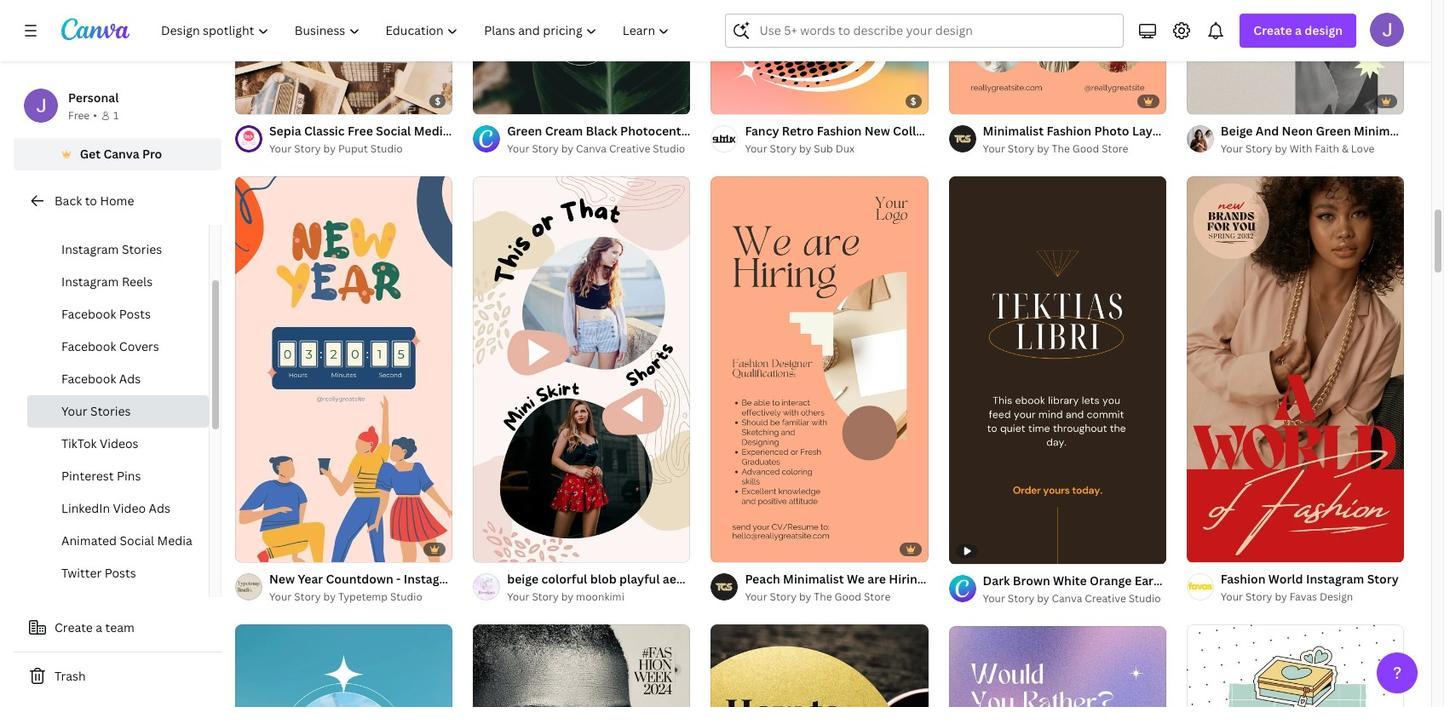 Task type: describe. For each thing, give the bounding box(es) containing it.
cute aesthetic romantic happy valentine's day greeting with koren sweet couple instagram story image
[[1187, 625, 1405, 707]]

your story by the good store link for minimalist
[[745, 589, 929, 606]]

new year countdown - instagram story your story by typetemp studio
[[269, 571, 497, 605]]

dux
[[836, 141, 855, 156]]

collection
[[893, 123, 953, 139]]

photo inside sepia classic free social media photo collage instagram story your story by puput studio
[[452, 122, 488, 139]]

top level navigation element
[[150, 14, 685, 48]]

instagram reels link
[[27, 266, 209, 298]]

stories for your stories
[[90, 403, 131, 419]]

tiktok videos
[[61, 436, 139, 452]]

covers
[[119, 338, 159, 355]]

favas
[[1290, 590, 1318, 605]]

back to home
[[55, 193, 134, 209]]

new inside new year countdown - instagram story your story by typetemp studio
[[269, 571, 295, 587]]

your story by canva creative studio for your story by canva creative studio link to the right
[[983, 592, 1161, 606]]

your inside beige and neon green minimalist sale  your story by with faith & love
[[1221, 141, 1244, 156]]

your story by with faith & love link
[[1221, 140, 1405, 157]]

posts for instagram posts
[[122, 209, 153, 225]]

sepia classic free social media photo collage instagram story link
[[269, 122, 629, 140]]

back
[[55, 193, 82, 209]]

beige
[[1221, 123, 1253, 139]]

videos
[[100, 436, 139, 452]]

new year countdown - instagram story link
[[269, 570, 497, 589]]

-
[[396, 571, 401, 587]]

instagram inside fancy retro fashion new collection instagram story your story by sub dux
[[956, 123, 1014, 139]]

create a design button
[[1240, 14, 1357, 48]]

facebook for facebook posts
[[61, 306, 116, 322]]

a for design
[[1296, 22, 1302, 38]]

twitter posts
[[61, 565, 136, 581]]

home
[[100, 193, 134, 209]]

faith
[[1315, 141, 1340, 156]]

fashion world instagram story your story by favas design
[[1221, 571, 1399, 605]]

classic
[[304, 122, 345, 139]]

puput
[[338, 141, 368, 156]]

by inside minimalist fashion photo layout instagram story your story by the good store
[[1037, 141, 1050, 156]]

your story by the good store link for fashion
[[983, 140, 1167, 157]]

instagram reels
[[61, 274, 153, 290]]

sub
[[814, 141, 833, 156]]

0 vertical spatial creative
[[609, 141, 651, 156]]

design
[[1320, 590, 1354, 605]]

your story by moonkimi link
[[507, 589, 691, 606]]

media inside animated social media link
[[157, 533, 192, 549]]

animated social media
[[61, 533, 192, 549]]

world
[[1269, 571, 1304, 588]]

peach minimalist we are hiring fashion your story your story by the good store
[[745, 571, 1036, 605]]

fancy retro fashion new collection instagram story link
[[745, 122, 1049, 140]]

fashion world instagram story image
[[1187, 176, 1405, 563]]

linkedin video ads
[[61, 500, 170, 517]]

facebook posts
[[61, 306, 151, 322]]

pinterest
[[61, 468, 114, 484]]

facebook posts link
[[27, 298, 209, 331]]

fashion inside peach minimalist we are hiring fashion your story your story by the good store
[[927, 571, 972, 588]]

facebook for facebook ads
[[61, 371, 116, 387]]

peach
[[745, 571, 781, 588]]

by inside fashion world instagram story your story by favas design
[[1275, 590, 1288, 605]]

minimalist fashion photo layout instagram story your story by the good store
[[983, 123, 1268, 156]]

pinterest pins link
[[27, 460, 209, 493]]

contemporary blue gradient instagram stories discount promo image
[[235, 625, 453, 707]]

new inside fancy retro fashion new collection instagram story your story by sub dux
[[865, 123, 890, 139]]

beige and neon green minimalist sale  your story by with faith & love
[[1221, 123, 1445, 156]]

instagram posts
[[61, 209, 153, 225]]

sale
[[1418, 123, 1443, 139]]

1 horizontal spatial canva
[[576, 141, 607, 156]]

1 horizontal spatial creative
[[1085, 592, 1127, 606]]

fancy retro fashion new collection instagram story your story by sub dux
[[745, 123, 1049, 156]]

minimalist inside peach minimalist we are hiring fashion your story your story by the good store
[[783, 571, 844, 588]]

fashion inside fancy retro fashion new collection instagram story your story by sub dux
[[817, 123, 862, 139]]

fashion world instagram story link
[[1221, 571, 1399, 589]]

your inside fancy retro fashion new collection instagram story your story by sub dux
[[745, 141, 768, 156]]

are
[[868, 571, 886, 588]]

posts for twitter posts
[[105, 565, 136, 581]]

new year countdown - instagram story image
[[235, 176, 453, 563]]

your story by favas design link
[[1221, 589, 1399, 606]]

your story by canva creative studio for the topmost your story by canva creative studio link
[[507, 141, 685, 156]]

collage
[[490, 122, 534, 139]]

with
[[1290, 141, 1313, 156]]

beige colorful blob playful aesthetic this or that fashion beauty makeup daily dress kids photo collage instagram story image
[[473, 176, 691, 563]]

1 vertical spatial social
[[120, 533, 154, 549]]

1 horizontal spatial your story by canva creative studio link
[[983, 591, 1167, 608]]

get canva pro
[[80, 146, 162, 162]]

minimalist inside beige and neon green minimalist sale  your story by with faith & love
[[1354, 123, 1415, 139]]

your story by puput studio link
[[269, 140, 453, 157]]

create a team
[[55, 620, 135, 636]]

get
[[80, 146, 101, 162]]

your inside minimalist fashion photo layout instagram story your story by the good store
[[983, 141, 1006, 156]]

pinterest pins
[[61, 468, 141, 484]]

typetemp
[[338, 590, 388, 605]]

your story by typetemp studio link
[[269, 589, 453, 606]]

linkedin
[[61, 500, 110, 517]]

trash link
[[14, 660, 222, 694]]

your stories
[[61, 403, 131, 419]]

video
[[113, 500, 146, 517]]

0 vertical spatial your story by canva creative studio link
[[507, 140, 691, 157]]

create a team button
[[14, 611, 222, 645]]

twitter posts link
[[27, 557, 209, 590]]

0 horizontal spatial ads
[[119, 371, 141, 387]]

year
[[298, 571, 323, 587]]

facebook ads
[[61, 371, 141, 387]]

1
[[113, 108, 119, 123]]

layout
[[1133, 123, 1173, 139]]

moonkimi
[[576, 590, 625, 605]]

facebook ads link
[[27, 363, 209, 395]]

green cream black photocentric natural clean beauty personal faves sustainable beauty your story image
[[473, 0, 691, 114]]

beige and neon green minimalist sale instagram story image
[[1187, 0, 1405, 114]]

facebook for facebook covers
[[61, 338, 116, 355]]

fancy
[[745, 123, 779, 139]]

get canva pro button
[[14, 138, 222, 170]]

fashion inside minimalist fashion photo layout instagram story your story by the good store
[[1047, 123, 1092, 139]]

green
[[1316, 123, 1352, 139]]

animated social media link
[[27, 525, 209, 557]]

personal
[[68, 89, 119, 106]]

create for create a design
[[1254, 22, 1293, 38]]

to
[[85, 193, 97, 209]]

minimalist fashion photo layout instagram story image
[[949, 0, 1167, 114]]



Task type: vqa. For each thing, say whether or not it's contained in the screenshot.
'Happy' in Erloom feat. King Trife • 1:41 Hip Hop • Pop • Exciting • Happy • Inspiring
no



Task type: locate. For each thing, give the bounding box(es) containing it.
sepia
[[269, 122, 301, 139]]

1 horizontal spatial new
[[865, 123, 890, 139]]

0 vertical spatial new
[[865, 123, 890, 139]]

fashion inside fashion world instagram story your story by favas design
[[1221, 571, 1266, 588]]

stories down facebook ads link
[[90, 403, 131, 419]]

store inside minimalist fashion photo layout instagram story your story by the good store
[[1102, 141, 1129, 156]]

beige and neon green minimalist sale link
[[1221, 122, 1445, 140]]

the inside peach minimalist we are hiring fashion your story your story by the good store
[[814, 590, 832, 605]]

$ up sepia classic free social media photo collage instagram story link
[[435, 94, 441, 107]]

social inside sepia classic free social media photo collage instagram story your story by puput studio
[[376, 122, 411, 139]]

1 facebook from the top
[[61, 306, 116, 322]]

new
[[865, 123, 890, 139], [269, 571, 295, 587]]

design
[[1305, 22, 1343, 38]]

retro
[[782, 123, 814, 139]]

1 horizontal spatial ads
[[149, 500, 170, 517]]

1 vertical spatial posts
[[119, 306, 151, 322]]

1 vertical spatial new
[[269, 571, 295, 587]]

posts for facebook posts
[[119, 306, 151, 322]]

create for create a team
[[55, 620, 93, 636]]

0 vertical spatial create
[[1254, 22, 1293, 38]]

the inside minimalist fashion photo layout instagram story your story by the good store
[[1052, 141, 1070, 156]]

create
[[1254, 22, 1293, 38], [55, 620, 93, 636]]

1 horizontal spatial create
[[1254, 22, 1293, 38]]

by inside sepia classic free social media photo collage instagram story your story by puput studio
[[324, 141, 336, 156]]

create left team
[[55, 620, 93, 636]]

store down minimalist fashion photo layout instagram story link
[[1102, 141, 1129, 156]]

1 horizontal spatial the
[[1052, 141, 1070, 156]]

a left design
[[1296, 22, 1302, 38]]

hiring
[[889, 571, 924, 588]]

1 horizontal spatial good
[[1073, 141, 1100, 156]]

0 horizontal spatial media
[[157, 533, 192, 549]]

3 facebook from the top
[[61, 371, 116, 387]]

create a design
[[1254, 22, 1343, 38]]

love
[[1352, 141, 1375, 156]]

by inside beige and neon green minimalist sale  your story by with faith & love
[[1275, 141, 1288, 156]]

0 horizontal spatial canva
[[103, 146, 139, 162]]

1 $ from the left
[[435, 94, 441, 107]]

posts
[[122, 209, 153, 225], [119, 306, 151, 322], [105, 565, 136, 581]]

posts down animated social media link
[[105, 565, 136, 581]]

1 vertical spatial ads
[[149, 500, 170, 517]]

your story by canva creative studio link
[[507, 140, 691, 157], [983, 591, 1167, 608]]

facebook down instagram reels on the top of the page
[[61, 306, 116, 322]]

0 vertical spatial a
[[1296, 22, 1302, 38]]

Search search field
[[760, 14, 1113, 47]]

ads right video
[[149, 500, 170, 517]]

good down the we
[[835, 590, 862, 605]]

0 vertical spatial posts
[[122, 209, 153, 225]]

1 horizontal spatial media
[[414, 122, 450, 139]]

your story by the good store link down the we
[[745, 589, 929, 606]]

ads
[[119, 371, 141, 387], [149, 500, 170, 517]]

0 horizontal spatial free
[[68, 108, 90, 123]]

1 horizontal spatial free
[[348, 122, 373, 139]]

stories up reels
[[122, 241, 162, 257]]

sepia classic free social media photo collage instagram story your story by puput studio
[[269, 122, 629, 156]]

1 vertical spatial creative
[[1085, 592, 1127, 606]]

1 vertical spatial the
[[814, 590, 832, 605]]

0 horizontal spatial new
[[269, 571, 295, 587]]

new left year
[[269, 571, 295, 587]]

gradient minimalist fashion would you rather instagram story image
[[949, 627, 1167, 707]]

we
[[847, 571, 865, 588]]

2 horizontal spatial minimalist
[[1354, 123, 1415, 139]]

1 vertical spatial facebook
[[61, 338, 116, 355]]

0 vertical spatial media
[[414, 122, 450, 139]]

1 horizontal spatial store
[[1102, 141, 1129, 156]]

good inside minimalist fashion photo layout instagram story your story by the good store
[[1073, 141, 1100, 156]]

canva
[[576, 141, 607, 156], [103, 146, 139, 162], [1052, 592, 1083, 606]]

1 horizontal spatial minimalist
[[983, 123, 1044, 139]]

media up your story by puput studio link on the left top of the page
[[414, 122, 450, 139]]

1 horizontal spatial photo
[[1095, 123, 1130, 139]]

your inside sepia classic free social media photo collage instagram story your story by puput studio
[[269, 141, 292, 156]]

0 horizontal spatial the
[[814, 590, 832, 605]]

back to home link
[[14, 184, 222, 218]]

sepia classic free social media photo collage instagram story image
[[235, 0, 453, 114]]

free inside sepia classic free social media photo collage instagram story your story by puput studio
[[348, 122, 373, 139]]

photo inside minimalist fashion photo layout instagram story your story by the good store
[[1095, 123, 1130, 139]]

instagram stories link
[[27, 234, 209, 266]]

0 vertical spatial stories
[[122, 241, 162, 257]]

linkedin video ads link
[[27, 493, 209, 525]]

0 horizontal spatial store
[[864, 590, 891, 605]]

free •
[[68, 108, 97, 123]]

0 vertical spatial your story by the good store link
[[983, 140, 1167, 157]]

1 vertical spatial your story by the good store link
[[745, 589, 929, 606]]

1 vertical spatial stories
[[90, 403, 131, 419]]

free
[[68, 108, 90, 123], [348, 122, 373, 139]]

instagram stories
[[61, 241, 162, 257]]

new up your story by sub dux link
[[865, 123, 890, 139]]

0 vertical spatial social
[[376, 122, 411, 139]]

1 horizontal spatial your story by canva creative studio
[[983, 592, 1161, 606]]

instagram inside new year countdown - instagram story your story by typetemp studio
[[404, 571, 462, 587]]

fashion down minimalist fashion photo layout instagram story on the top of the page
[[1047, 123, 1092, 139]]

story
[[598, 122, 629, 139], [1017, 123, 1049, 139], [1237, 123, 1268, 139], [294, 141, 321, 156], [532, 141, 559, 156], [770, 141, 797, 156], [1008, 141, 1035, 156], [1246, 141, 1273, 156], [465, 571, 497, 587], [1004, 571, 1036, 588], [1368, 571, 1399, 588], [294, 590, 321, 605], [532, 590, 559, 605], [770, 590, 797, 605], [1246, 590, 1273, 605], [1008, 592, 1035, 606]]

1 horizontal spatial a
[[1296, 22, 1302, 38]]

fashion left world
[[1221, 571, 1266, 588]]

instagram inside sepia classic free social media photo collage instagram story your story by puput studio
[[537, 122, 595, 139]]

media down linkedin video ads link
[[157, 533, 192, 549]]

minimalist inside minimalist fashion photo layout instagram story your story by the good store
[[983, 123, 1044, 139]]

1 vertical spatial create
[[55, 620, 93, 636]]

instagram posts link
[[27, 201, 209, 234]]

countdown
[[326, 571, 394, 587]]

good down minimalist fashion photo layout instagram story link
[[1073, 141, 1100, 156]]

1 vertical spatial media
[[157, 533, 192, 549]]

neon
[[1282, 123, 1314, 139]]

0 horizontal spatial creative
[[609, 141, 651, 156]]

social up your story by puput studio link on the left top of the page
[[376, 122, 411, 139]]

tiktok
[[61, 436, 97, 452]]

instagram
[[537, 122, 595, 139], [956, 123, 1014, 139], [1175, 123, 1234, 139], [61, 209, 119, 225], [61, 241, 119, 257], [61, 274, 119, 290], [404, 571, 462, 587], [1307, 571, 1365, 588]]

minimalist fashion photo layout instagram story link
[[983, 122, 1268, 140]]

pro
[[142, 146, 162, 162]]

1 vertical spatial your story by canva creative studio link
[[983, 591, 1167, 608]]

posts down reels
[[119, 306, 151, 322]]

0 horizontal spatial your story by canva creative studio link
[[507, 140, 691, 157]]

1 vertical spatial your story by canva creative studio
[[983, 592, 1161, 606]]

2 $ from the left
[[911, 94, 917, 107]]

fashion
[[817, 123, 862, 139], [1047, 123, 1092, 139], [927, 571, 972, 588], [1221, 571, 1266, 588]]

0 vertical spatial your story by canva creative studio
[[507, 141, 685, 156]]

posts up the "instagram stories" link
[[122, 209, 153, 225]]

a left team
[[96, 620, 102, 636]]

team
[[105, 620, 135, 636]]

a for team
[[96, 620, 102, 636]]

fashion right hiring
[[927, 571, 972, 588]]

2 photo from the left
[[1095, 123, 1130, 139]]

store down are
[[864, 590, 891, 605]]

0 horizontal spatial minimalist
[[783, 571, 844, 588]]

•
[[93, 108, 97, 123]]

minimalist
[[983, 123, 1044, 139], [1354, 123, 1415, 139], [783, 571, 844, 588]]

studio
[[371, 141, 403, 156], [653, 141, 685, 156], [390, 590, 423, 605], [1129, 592, 1161, 606]]

peach minimalist we are hiring fashion your story image
[[711, 176, 929, 563]]

tiktok videos link
[[27, 428, 209, 460]]

0 horizontal spatial a
[[96, 620, 102, 636]]

the down minimalist fashion photo layout instagram story link
[[1052, 141, 1070, 156]]

0 horizontal spatial your story by canva creative studio
[[507, 141, 685, 156]]

0 horizontal spatial photo
[[452, 122, 488, 139]]

0 horizontal spatial $
[[435, 94, 441, 107]]

facebook up the your stories at the left bottom
[[61, 371, 116, 387]]

your inside new year countdown - instagram story your story by typetemp studio
[[269, 590, 292, 605]]

a inside button
[[96, 620, 102, 636]]

1 vertical spatial store
[[864, 590, 891, 605]]

stories for instagram stories
[[122, 241, 162, 257]]

black luxury blog instagram story image
[[711, 625, 929, 707]]

facebook covers
[[61, 338, 159, 355]]

1 photo from the left
[[452, 122, 488, 139]]

0 vertical spatial good
[[1073, 141, 1100, 156]]

studio inside new year countdown - instagram story your story by typetemp studio
[[390, 590, 423, 605]]

and
[[1256, 123, 1280, 139]]

by
[[324, 141, 336, 156], [561, 141, 574, 156], [799, 141, 812, 156], [1037, 141, 1050, 156], [1275, 141, 1288, 156], [324, 590, 336, 605], [561, 590, 574, 605], [799, 590, 812, 605], [1275, 590, 1288, 605], [1037, 592, 1050, 606]]

studio inside sepia classic free social media photo collage instagram story your story by puput studio
[[371, 141, 403, 156]]

photo left layout
[[1095, 123, 1130, 139]]

2 facebook from the top
[[61, 338, 116, 355]]

pins
[[117, 468, 141, 484]]

1 vertical spatial good
[[835, 590, 862, 605]]

fancy retro fashion new collection instagram story image
[[711, 0, 929, 114]]

social down video
[[120, 533, 154, 549]]

free up your story by puput studio link on the left top of the page
[[348, 122, 373, 139]]

$ for media
[[435, 94, 441, 107]]

facebook up facebook ads
[[61, 338, 116, 355]]

0 vertical spatial store
[[1102, 141, 1129, 156]]

stories
[[122, 241, 162, 257], [90, 403, 131, 419]]

0 horizontal spatial create
[[55, 620, 93, 636]]

by inside new year countdown - instagram story your story by typetemp studio
[[324, 590, 336, 605]]

1 horizontal spatial $
[[911, 94, 917, 107]]

0 horizontal spatial good
[[835, 590, 862, 605]]

your story by sub dux link
[[745, 140, 929, 157]]

by inside peach minimalist we are hiring fashion your story your story by the good store
[[799, 590, 812, 605]]

0 horizontal spatial social
[[120, 533, 154, 549]]

1 horizontal spatial social
[[376, 122, 411, 139]]

instagram inside minimalist fashion photo layout instagram story your story by the good store
[[1175, 123, 1234, 139]]

0 vertical spatial facebook
[[61, 306, 116, 322]]

fashion up your story by sub dux link
[[817, 123, 862, 139]]

$ for collection
[[911, 94, 917, 107]]

reels
[[122, 274, 153, 290]]

photo left the collage
[[452, 122, 488, 139]]

0 vertical spatial the
[[1052, 141, 1070, 156]]

story inside beige and neon green minimalist sale  your story by with faith & love
[[1246, 141, 1273, 156]]

your story by the good store link down layout
[[983, 140, 1167, 157]]

good inside peach minimalist we are hiring fashion your story your story by the good store
[[835, 590, 862, 605]]

by inside fancy retro fashion new collection instagram story your story by sub dux
[[799, 141, 812, 156]]

instagram inside fashion world instagram story your story by favas design
[[1307, 571, 1365, 588]]

your inside fashion world instagram story your story by favas design
[[1221, 590, 1244, 605]]

1 horizontal spatial your story by the good store link
[[983, 140, 1167, 157]]

photo
[[452, 122, 488, 139], [1095, 123, 1130, 139]]

create left design
[[1254, 22, 1293, 38]]

&
[[1342, 141, 1349, 156]]

ads down "covers"
[[119, 371, 141, 387]]

free left •
[[68, 108, 90, 123]]

$ up collection
[[911, 94, 917, 107]]

peach minimalist we are hiring fashion your story link
[[745, 571, 1036, 589]]

media
[[414, 122, 450, 139], [157, 533, 192, 549]]

2 vertical spatial facebook
[[61, 371, 116, 387]]

your inside your story by moonkimi link
[[507, 590, 530, 605]]

create inside button
[[55, 620, 93, 636]]

media inside sepia classic free social media photo collage instagram story your story by puput studio
[[414, 122, 450, 139]]

1 vertical spatial a
[[96, 620, 102, 636]]

2 vertical spatial posts
[[105, 565, 136, 581]]

2 horizontal spatial canva
[[1052, 592, 1083, 606]]

good
[[1073, 141, 1100, 156], [835, 590, 862, 605]]

your
[[269, 141, 292, 156], [507, 141, 530, 156], [745, 141, 768, 156], [983, 141, 1006, 156], [1221, 141, 1244, 156], [61, 403, 88, 419], [975, 571, 1002, 588], [269, 590, 292, 605], [507, 590, 530, 605], [745, 590, 768, 605], [1221, 590, 1244, 605], [983, 592, 1006, 606]]

facebook
[[61, 306, 116, 322], [61, 338, 116, 355], [61, 371, 116, 387]]

a inside dropdown button
[[1296, 22, 1302, 38]]

live for fashion instagram story image
[[473, 625, 691, 707]]

0 horizontal spatial your story by the good store link
[[745, 589, 929, 606]]

the up black luxury blog instagram story image
[[814, 590, 832, 605]]

jacob simon image
[[1371, 13, 1405, 47]]

your story by canva creative studio
[[507, 141, 685, 156], [983, 592, 1161, 606]]

your story by moonkimi
[[507, 590, 625, 605]]

canva inside 'button'
[[103, 146, 139, 162]]

None search field
[[726, 14, 1125, 48]]

create inside dropdown button
[[1254, 22, 1293, 38]]

twitter
[[61, 565, 102, 581]]

facebook covers link
[[27, 331, 209, 363]]

0 vertical spatial ads
[[119, 371, 141, 387]]

store inside peach minimalist we are hiring fashion your story your story by the good store
[[864, 590, 891, 605]]



